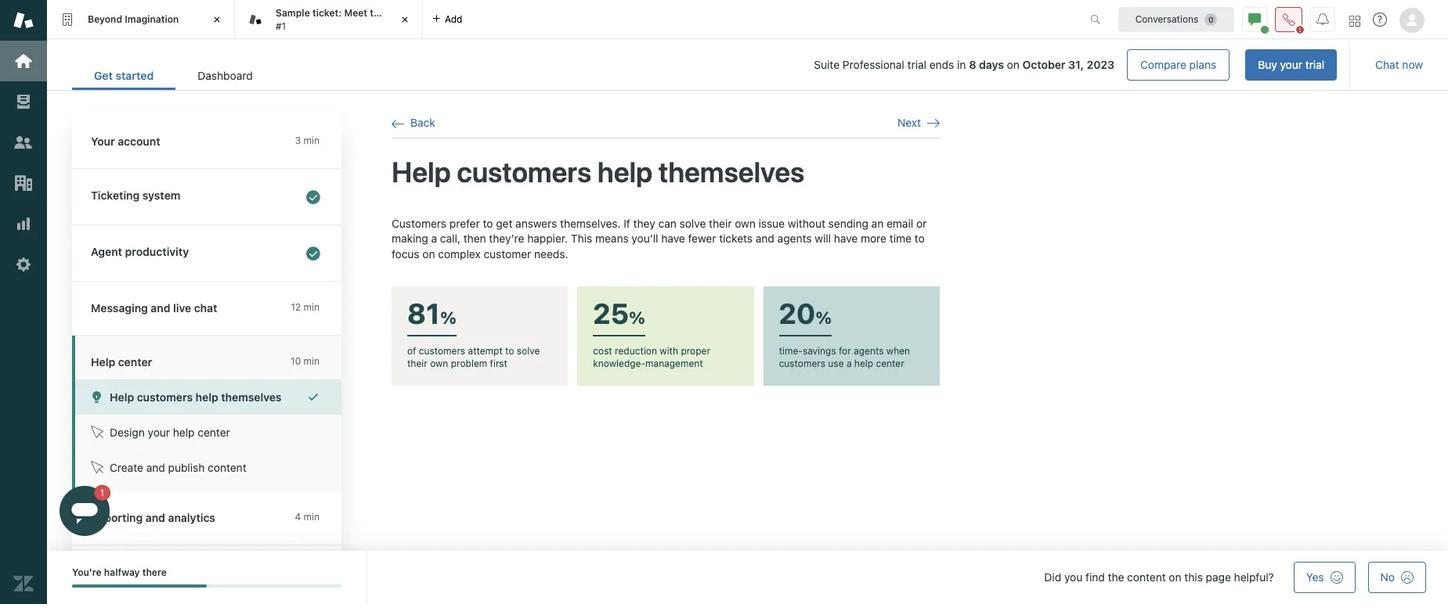 Task type: locate. For each thing, give the bounding box(es) containing it.
have down can on the top left
[[661, 232, 685, 245]]

region containing 81
[[392, 216, 940, 386]]

1 vertical spatial your
[[148, 426, 170, 439]]

analytics
[[168, 511, 215, 525]]

2 vertical spatial help
[[110, 391, 134, 404]]

1 horizontal spatial close image
[[397, 12, 413, 27]]

close image inside 'tab'
[[397, 12, 413, 27]]

publish
[[168, 461, 205, 475]]

0 horizontal spatial content
[[208, 461, 246, 475]]

add
[[445, 13, 462, 25]]

1 close image from the left
[[209, 12, 225, 27]]

chat now button
[[1363, 49, 1436, 81]]

0 horizontal spatial trial
[[907, 58, 927, 71]]

find
[[1086, 571, 1105, 584]]

12
[[291, 302, 301, 313]]

design
[[110, 426, 145, 439]]

min for messaging and live chat
[[304, 302, 320, 313]]

the right meet
[[370, 7, 385, 19]]

themselves up issue
[[659, 155, 805, 189]]

customers inside of customers attempt to solve their own problem first
[[419, 346, 465, 357]]

0 vertical spatial agents
[[778, 232, 812, 245]]

10 min
[[291, 356, 320, 367]]

get help image
[[1373, 13, 1387, 27]]

the inside footer
[[1108, 571, 1124, 584]]

help inside heading
[[91, 356, 115, 369]]

1 vertical spatial on
[[422, 247, 435, 261]]

0 horizontal spatial the
[[370, 7, 385, 19]]

0 horizontal spatial close image
[[209, 12, 225, 27]]

your right design
[[148, 426, 170, 439]]

can
[[658, 217, 677, 230]]

proper
[[681, 346, 710, 357]]

2 vertical spatial to
[[505, 346, 514, 357]]

0 horizontal spatial on
[[422, 247, 435, 261]]

0 horizontal spatial %
[[440, 307, 457, 328]]

help customers help themselves up themselves.
[[392, 155, 805, 189]]

close image left the add dropdown button
[[397, 12, 413, 27]]

beyond
[[88, 13, 122, 25]]

help down help center
[[110, 391, 134, 404]]

a right use at the right of the page
[[847, 358, 852, 370]]

create and publish content
[[110, 461, 246, 475]]

0 horizontal spatial your
[[148, 426, 170, 439]]

email
[[887, 217, 913, 230]]

1 trial from the left
[[907, 58, 927, 71]]

0 horizontal spatial help customers help themselves
[[110, 391, 282, 404]]

live
[[173, 302, 191, 315]]

% up reduction
[[629, 307, 645, 328]]

agents right for
[[854, 346, 884, 357]]

0 vertical spatial help
[[392, 155, 451, 189]]

0 horizontal spatial have
[[661, 232, 685, 245]]

in
[[957, 58, 966, 71]]

management
[[645, 358, 703, 370]]

help down messaging
[[91, 356, 115, 369]]

and inside 'button'
[[146, 461, 165, 475]]

2 close image from the left
[[397, 12, 413, 27]]

% inside 81 %
[[440, 307, 457, 328]]

1 horizontal spatial their
[[709, 217, 732, 230]]

to inside of customers attempt to solve their own problem first
[[505, 346, 514, 357]]

2 % from the left
[[629, 307, 645, 328]]

themselves up design your help center button on the left bottom of page
[[221, 391, 282, 404]]

ticket
[[387, 7, 414, 19]]

1 horizontal spatial agents
[[854, 346, 884, 357]]

help up design your help center button on the left bottom of page
[[196, 391, 218, 404]]

compare plans button
[[1127, 49, 1230, 81]]

center inside button
[[198, 426, 230, 439]]

1 horizontal spatial content
[[1127, 571, 1166, 584]]

0 vertical spatial the
[[370, 7, 385, 19]]

1 vertical spatial to
[[915, 232, 925, 245]]

help customers help themselves
[[392, 155, 805, 189], [110, 391, 282, 404]]

chat
[[194, 302, 217, 315]]

and for create and publish content
[[146, 461, 165, 475]]

and left analytics
[[146, 511, 165, 525]]

0 horizontal spatial their
[[407, 358, 428, 370]]

reporting
[[91, 511, 143, 525]]

will
[[815, 232, 831, 245]]

help right use at the right of the page
[[854, 358, 873, 370]]

10
[[291, 356, 301, 367]]

problem
[[451, 358, 487, 370]]

suite professional trial ends in 8 days on october 31, 2023
[[814, 58, 1115, 71]]

% up of customers attempt to solve their own problem first
[[440, 307, 457, 328]]

customers up design your help center
[[137, 391, 193, 404]]

to
[[483, 217, 493, 230], [915, 232, 925, 245], [505, 346, 514, 357]]

1 vertical spatial help customers help themselves
[[110, 391, 282, 404]]

center
[[118, 356, 152, 369], [876, 358, 904, 370], [198, 426, 230, 439]]

%
[[440, 307, 457, 328], [629, 307, 645, 328], [816, 307, 832, 328]]

sample ticket: meet the ticket #1
[[276, 7, 414, 32]]

on right days
[[1007, 58, 1020, 71]]

25
[[593, 297, 629, 331]]

and inside customers prefer to get answers themselves. if they can solve their own issue without sending an email or making a call, then they're happier. this means you'll have fewer tickets and agents will have more time to focus on complex customer needs.
[[756, 232, 775, 245]]

messaging
[[91, 302, 148, 315]]

1 horizontal spatial a
[[847, 358, 852, 370]]

agents down "without" on the right top
[[778, 232, 812, 245]]

0 vertical spatial own
[[735, 217, 756, 230]]

81
[[407, 297, 440, 331]]

20
[[779, 297, 816, 331]]

1 horizontal spatial help customers help themselves
[[392, 155, 805, 189]]

1 vertical spatial a
[[847, 358, 852, 370]]

and left live
[[151, 302, 170, 315]]

help down back
[[392, 155, 451, 189]]

customers up answers
[[457, 155, 592, 189]]

to down or
[[915, 232, 925, 245]]

the for ticket
[[370, 7, 385, 19]]

0 vertical spatial themselves
[[659, 155, 805, 189]]

1 vertical spatial themselves
[[221, 391, 282, 404]]

solve inside customers prefer to get answers themselves. if they can solve their own issue without sending an email or making a call, then they're happier. this means you'll have fewer tickets and agents will have more time to focus on complex customer needs.
[[680, 217, 706, 230]]

0 horizontal spatial agents
[[778, 232, 812, 245]]

3 min from the top
[[304, 356, 320, 367]]

if
[[624, 217, 630, 230]]

1 horizontal spatial %
[[629, 307, 645, 328]]

get
[[496, 217, 513, 230]]

2 horizontal spatial to
[[915, 232, 925, 245]]

tab
[[235, 0, 423, 39]]

% up savings
[[816, 307, 832, 328]]

0 vertical spatial their
[[709, 217, 732, 230]]

min right 4
[[304, 511, 320, 523]]

progress bar image
[[72, 585, 207, 589]]

views image
[[13, 92, 34, 112]]

a inside customers prefer to get answers themselves. if they can solve their own issue without sending an email or making a call, then they're happier. this means you'll have fewer tickets and agents will have more time to focus on complex customer needs.
[[431, 232, 437, 245]]

solve right attempt
[[517, 346, 540, 357]]

help inside button
[[110, 391, 134, 404]]

own
[[735, 217, 756, 230], [430, 358, 448, 370]]

close image inside beyond imagination tab
[[209, 12, 225, 27]]

1 vertical spatial content
[[1127, 571, 1166, 584]]

get
[[94, 69, 113, 82]]

productivity
[[125, 245, 189, 258]]

1 horizontal spatial the
[[1108, 571, 1124, 584]]

ticket:
[[312, 7, 342, 19]]

days
[[979, 58, 1004, 71]]

section
[[287, 49, 1337, 81]]

0 horizontal spatial a
[[431, 232, 437, 245]]

a
[[431, 232, 437, 245], [847, 358, 852, 370]]

create
[[110, 461, 143, 475]]

help inside the time-savings for agents when customers use a help center
[[854, 358, 873, 370]]

3 % from the left
[[816, 307, 832, 328]]

% inside the 20 %
[[816, 307, 832, 328]]

1 horizontal spatial own
[[735, 217, 756, 230]]

4 min from the top
[[304, 511, 320, 523]]

1 vertical spatial help
[[91, 356, 115, 369]]

no
[[1381, 571, 1395, 584]]

81 %
[[407, 297, 457, 331]]

1 horizontal spatial your
[[1280, 58, 1303, 71]]

the for content
[[1108, 571, 1124, 584]]

on left this
[[1169, 571, 1182, 584]]

to up first
[[505, 346, 514, 357]]

focus
[[392, 247, 420, 261]]

0 vertical spatial help customers help themselves
[[392, 155, 805, 189]]

help up if
[[598, 155, 653, 189]]

min right '12'
[[304, 302, 320, 313]]

your inside section
[[1280, 58, 1303, 71]]

1 horizontal spatial themselves
[[659, 155, 805, 189]]

customers inside the content-title region
[[457, 155, 592, 189]]

center down help customers help themselves button on the left of page
[[198, 426, 230, 439]]

help inside button
[[196, 391, 218, 404]]

help inside button
[[173, 426, 195, 439]]

trial left ends
[[907, 58, 927, 71]]

1 vertical spatial their
[[407, 358, 428, 370]]

customers down time-
[[779, 358, 826, 370]]

2 trial from the left
[[1306, 58, 1325, 71]]

themselves inside the content-title region
[[659, 155, 805, 189]]

0 vertical spatial a
[[431, 232, 437, 245]]

and right create
[[146, 461, 165, 475]]

help inside the content-title region
[[598, 155, 653, 189]]

help
[[392, 155, 451, 189], [91, 356, 115, 369], [110, 391, 134, 404]]

1 vertical spatial the
[[1108, 571, 1124, 584]]

0 vertical spatial on
[[1007, 58, 1020, 71]]

customers
[[457, 155, 592, 189], [419, 346, 465, 357], [779, 358, 826, 370], [137, 391, 193, 404]]

making
[[392, 232, 428, 245]]

themselves.
[[560, 217, 621, 230]]

organizations image
[[13, 173, 34, 193]]

help up publish
[[173, 426, 195, 439]]

0 horizontal spatial themselves
[[221, 391, 282, 404]]

0 horizontal spatial solve
[[517, 346, 540, 357]]

close image
[[209, 12, 225, 27], [397, 12, 413, 27]]

an
[[871, 217, 884, 230]]

first
[[490, 358, 508, 370]]

sample
[[276, 7, 310, 19]]

% for 81
[[440, 307, 457, 328]]

min inside help center heading
[[304, 356, 320, 367]]

0 vertical spatial your
[[1280, 58, 1303, 71]]

own inside customers prefer to get answers themselves. if they can solve their own issue without sending an email or making a call, then they're happier. this means you'll have fewer tickets and agents will have more time to focus on complex customer needs.
[[735, 217, 756, 230]]

tab list containing get started
[[72, 61, 275, 90]]

help center heading
[[72, 336, 341, 380]]

content left this
[[1127, 571, 1166, 584]]

content inside footer
[[1127, 571, 1166, 584]]

and down issue
[[756, 232, 775, 245]]

meet
[[344, 7, 367, 19]]

own left problem
[[430, 358, 448, 370]]

1 horizontal spatial to
[[505, 346, 514, 357]]

they
[[633, 217, 655, 230]]

section containing suite professional trial ends in
[[287, 49, 1337, 81]]

2 horizontal spatial on
[[1169, 571, 1182, 584]]

min right 3
[[304, 135, 320, 146]]

1 vertical spatial own
[[430, 358, 448, 370]]

2 vertical spatial on
[[1169, 571, 1182, 584]]

conversations button
[[1118, 7, 1234, 32]]

solve
[[680, 217, 706, 230], [517, 346, 540, 357]]

tab containing sample ticket: meet the ticket
[[235, 0, 423, 39]]

customers up problem
[[419, 346, 465, 357]]

1 horizontal spatial center
[[198, 426, 230, 439]]

close image up dashboard 'tab'
[[209, 12, 225, 27]]

the right find
[[1108, 571, 1124, 584]]

tab list
[[72, 61, 275, 90]]

beyond imagination tab
[[47, 0, 235, 39]]

now
[[1402, 58, 1423, 71]]

0 vertical spatial to
[[483, 217, 493, 230]]

0 horizontal spatial center
[[118, 356, 152, 369]]

content down design your help center button on the left bottom of page
[[208, 461, 246, 475]]

1 horizontal spatial on
[[1007, 58, 1020, 71]]

on right focus on the top left of page
[[422, 247, 435, 261]]

1 horizontal spatial trial
[[1306, 58, 1325, 71]]

fewer
[[688, 232, 716, 245]]

% inside 25 %
[[629, 307, 645, 328]]

help inside the content-title region
[[392, 155, 451, 189]]

1 vertical spatial solve
[[517, 346, 540, 357]]

1 vertical spatial agents
[[854, 346, 884, 357]]

have
[[661, 232, 685, 245], [834, 232, 858, 245]]

help customers help themselves up design your help center button on the left bottom of page
[[110, 391, 282, 404]]

their inside of customers attempt to solve their own problem first
[[407, 358, 428, 370]]

reporting and analytics
[[91, 511, 215, 525]]

more
[[861, 232, 887, 245]]

and for messaging and live chat
[[151, 302, 170, 315]]

dashboard tab
[[176, 61, 275, 90]]

main element
[[0, 0, 47, 605]]

2 horizontal spatial center
[[876, 358, 904, 370]]

to left get
[[483, 217, 493, 230]]

attempt
[[468, 346, 503, 357]]

tabs tab list
[[47, 0, 1074, 39]]

ticketing system
[[91, 189, 180, 202]]

min right the 10
[[304, 356, 320, 367]]

1 % from the left
[[440, 307, 457, 328]]

solve up fewer
[[680, 217, 706, 230]]

0 vertical spatial content
[[208, 461, 246, 475]]

20 %
[[779, 297, 832, 331]]

2 min from the top
[[304, 302, 320, 313]]

when
[[887, 346, 910, 357]]

their inside customers prefer to get answers themselves. if they can solve their own issue without sending an email or making a call, then they're happier. this means you'll have fewer tickets and agents will have more time to focus on complex customer needs.
[[709, 217, 732, 230]]

progress-bar progress bar
[[72, 585, 341, 589]]

imagination
[[125, 13, 179, 25]]

started
[[116, 69, 154, 82]]

your right buy
[[1280, 58, 1303, 71]]

content
[[208, 461, 246, 475], [1127, 571, 1166, 584]]

2 horizontal spatial %
[[816, 307, 832, 328]]

have down the sending
[[834, 232, 858, 245]]

yes
[[1306, 571, 1324, 584]]

trial down notifications icon
[[1306, 58, 1325, 71]]

own up tickets
[[735, 217, 756, 230]]

0 vertical spatial solve
[[680, 217, 706, 230]]

1 horizontal spatial solve
[[680, 217, 706, 230]]

a left call,
[[431, 232, 437, 245]]

center down when
[[876, 358, 904, 370]]

dashboard
[[198, 69, 253, 82]]

region
[[392, 216, 940, 386]]

trial inside button
[[1306, 58, 1325, 71]]

trial
[[907, 58, 927, 71], [1306, 58, 1325, 71]]

without
[[788, 217, 825, 230]]

1 min from the top
[[304, 135, 320, 146]]

call,
[[440, 232, 461, 245]]

their up tickets
[[709, 217, 732, 230]]

the inside sample ticket: meet the ticket #1
[[370, 7, 385, 19]]

helpful?
[[1234, 571, 1274, 584]]

close image for 'tab' containing sample ticket: meet the ticket
[[397, 12, 413, 27]]

content inside 'button'
[[208, 461, 246, 475]]

the
[[370, 7, 385, 19], [1108, 571, 1124, 584]]

0 horizontal spatial own
[[430, 358, 448, 370]]

footer
[[47, 551, 1448, 605]]

their down of
[[407, 358, 428, 370]]

center down messaging
[[118, 356, 152, 369]]

1 horizontal spatial have
[[834, 232, 858, 245]]

on inside customers prefer to get answers themselves. if they can solve their own issue without sending an email or making a call, then they're happier. this means you'll have fewer tickets and agents will have more time to focus on complex customer needs.
[[422, 247, 435, 261]]



Task type: vqa. For each thing, say whether or not it's contained in the screenshot.
helpful?
yes



Task type: describe. For each thing, give the bounding box(es) containing it.
content-title region
[[392, 155, 940, 191]]

help center
[[91, 356, 152, 369]]

min for reporting and analytics
[[304, 511, 320, 523]]

31,
[[1068, 58, 1084, 71]]

ticketing
[[91, 189, 140, 202]]

min for help center
[[304, 356, 320, 367]]

time-savings for agents when customers use a help center
[[779, 346, 910, 370]]

next
[[898, 116, 921, 129]]

you're
[[72, 567, 102, 579]]

with
[[660, 346, 678, 357]]

october
[[1023, 58, 1066, 71]]

back
[[410, 116, 435, 129]]

1 have from the left
[[661, 232, 685, 245]]

of customers attempt to solve their own problem first
[[407, 346, 540, 370]]

halfway
[[104, 567, 140, 579]]

trial for professional
[[907, 58, 927, 71]]

% for 20
[[816, 307, 832, 328]]

your
[[91, 135, 115, 148]]

October 31, 2023 text field
[[1023, 58, 1115, 71]]

design your help center
[[110, 426, 230, 439]]

add button
[[423, 0, 472, 38]]

help customers help themselves inside the content-title region
[[392, 155, 805, 189]]

happier.
[[527, 232, 568, 245]]

this
[[571, 232, 592, 245]]

your for buy
[[1280, 58, 1303, 71]]

3
[[295, 135, 301, 146]]

8
[[969, 58, 976, 71]]

buy
[[1258, 58, 1277, 71]]

create and publish content button
[[75, 450, 341, 486]]

knowledge-
[[593, 358, 645, 370]]

tickets
[[719, 232, 753, 245]]

messaging and live chat
[[91, 302, 217, 315]]

yes button
[[1294, 562, 1356, 594]]

use
[[828, 358, 844, 370]]

zendesk support image
[[13, 10, 34, 31]]

your for design
[[148, 426, 170, 439]]

answers
[[516, 217, 557, 230]]

#1
[[276, 20, 286, 32]]

25 %
[[593, 297, 645, 331]]

complex
[[438, 247, 481, 261]]

customers
[[392, 217, 446, 230]]

button displays agent's chat status as online. image
[[1248, 13, 1261, 25]]

4
[[295, 511, 301, 523]]

sending
[[828, 217, 869, 230]]

ends
[[930, 58, 954, 71]]

page
[[1206, 571, 1231, 584]]

admin image
[[13, 255, 34, 275]]

prefer
[[449, 217, 480, 230]]

cost reduction with proper knowledge-management
[[593, 346, 710, 370]]

trial for your
[[1306, 58, 1325, 71]]

agent productivity
[[91, 245, 189, 258]]

compare
[[1140, 58, 1187, 71]]

this
[[1185, 571, 1203, 584]]

time
[[890, 232, 912, 245]]

footer containing did you find the content on this page helpful?
[[47, 551, 1448, 605]]

2 have from the left
[[834, 232, 858, 245]]

center inside heading
[[118, 356, 152, 369]]

customers inside button
[[137, 391, 193, 404]]

needs.
[[534, 247, 568, 261]]

cost
[[593, 346, 612, 357]]

your account
[[91, 135, 160, 148]]

get started
[[94, 69, 154, 82]]

reporting image
[[13, 214, 34, 234]]

solve inside of customers attempt to solve their own problem first
[[517, 346, 540, 357]]

close image for beyond imagination tab on the top
[[209, 12, 225, 27]]

zendesk image
[[13, 574, 34, 594]]

did
[[1044, 571, 1061, 584]]

conversations
[[1135, 13, 1199, 25]]

zendesk products image
[[1350, 15, 1360, 26]]

you're halfway there
[[72, 567, 167, 579]]

center inside the time-savings for agents when customers use a help center
[[876, 358, 904, 370]]

they're
[[489, 232, 524, 245]]

beyond imagination
[[88, 13, 179, 25]]

% for 25
[[629, 307, 645, 328]]

or
[[916, 217, 927, 230]]

help customers help themselves button
[[75, 380, 341, 415]]

customers inside the time-savings for agents when customers use a help center
[[779, 358, 826, 370]]

help customers help themselves inside button
[[110, 391, 282, 404]]

get started image
[[13, 51, 34, 71]]

no button
[[1368, 562, 1426, 594]]

themselves inside help customers help themselves button
[[221, 391, 282, 404]]

compare plans
[[1140, 58, 1217, 71]]

next button
[[898, 116, 940, 130]]

0 horizontal spatial to
[[483, 217, 493, 230]]

2023
[[1087, 58, 1115, 71]]

customers prefer to get answers themselves. if they can solve their own issue without sending an email or making a call, then they're happier. this means you'll have fewer tickets and agents will have more time to focus on complex customer needs.
[[392, 217, 927, 261]]

chat now
[[1376, 58, 1423, 71]]

ticketing system button
[[72, 169, 338, 225]]

notifications image
[[1317, 13, 1329, 25]]

account
[[118, 135, 160, 148]]

suite
[[814, 58, 840, 71]]

and for reporting and analytics
[[146, 511, 165, 525]]

3 min
[[295, 135, 320, 146]]

chat
[[1376, 58, 1399, 71]]

own inside of customers attempt to solve their own problem first
[[430, 358, 448, 370]]

4 min
[[295, 511, 320, 523]]

agents inside the time-savings for agents when customers use a help center
[[854, 346, 884, 357]]

you'll
[[632, 232, 658, 245]]

customers image
[[13, 132, 34, 153]]

min for your account
[[304, 135, 320, 146]]

professional
[[843, 58, 905, 71]]

12 min
[[291, 302, 320, 313]]

reduction
[[615, 346, 657, 357]]

agents inside customers prefer to get answers themselves. if they can solve their own issue without sending an email or making a call, then they're happier. this means you'll have fewer tickets and agents will have more time to focus on complex customer needs.
[[778, 232, 812, 245]]

a inside the time-savings for agents when customers use a help center
[[847, 358, 852, 370]]



